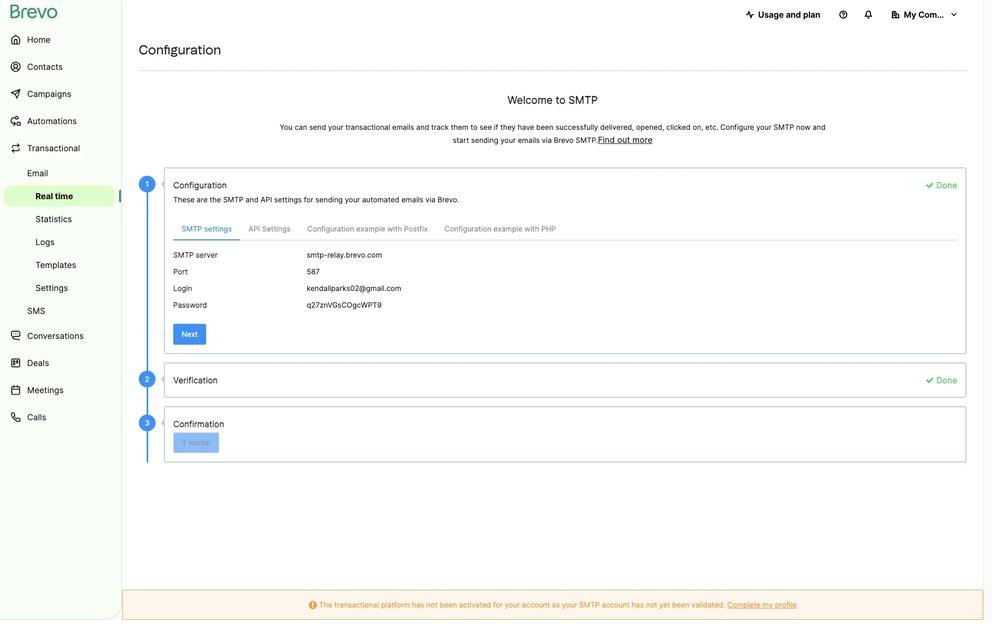Task type: describe. For each thing, give the bounding box(es) containing it.
it works!
[[182, 439, 211, 447]]

company
[[919, 9, 957, 20]]

smtp inside tab list
[[182, 224, 202, 233]]

meetings link
[[4, 378, 115, 403]]

you can send your transactional emails and track them to see if they have been successfully delivered, opened, clicked on, etc. configure your smtp now and start sending your emails via brevo smtp.
[[280, 123, 826, 145]]

transactional
[[27, 143, 80, 153]]

verification
[[173, 375, 218, 386]]

as
[[552, 601, 560, 610]]

2 has from the left
[[632, 601, 644, 610]]

settings link
[[4, 278, 115, 299]]

1 vertical spatial via
[[426, 195, 436, 204]]

api settings
[[249, 224, 291, 233]]

2 account from the left
[[602, 601, 630, 610]]

it works! link
[[173, 433, 219, 454]]

to inside you can send your transactional emails and track them to see if they have been successfully delivered, opened, clicked on, etc. configure your smtp now and start sending your emails via brevo smtp.
[[471, 123, 478, 132]]

smtp-relay.brevo.com
[[307, 251, 382, 259]]

587
[[307, 267, 320, 276]]

smtp up successfully in the top of the page
[[569, 94, 598, 106]]

password
[[173, 301, 207, 310]]

configuration example with php link
[[436, 219, 565, 240]]

api settings link
[[240, 219, 299, 240]]

done for verification
[[934, 375, 957, 386]]

postfix
[[404, 224, 428, 233]]

can
[[295, 123, 307, 132]]

you
[[280, 123, 293, 132]]

welcome to smtp
[[508, 94, 598, 106]]

2 horizontal spatial been
[[672, 601, 690, 610]]

real
[[35, 191, 53, 202]]

and inside "button"
[[786, 9, 801, 20]]

0 vertical spatial settings
[[274, 195, 302, 204]]

home link
[[4, 27, 115, 52]]

tab panel containing smtp server
[[165, 249, 966, 316]]

calls link
[[4, 405, 115, 430]]

server
[[196, 251, 218, 259]]

smtp.
[[576, 136, 598, 145]]

now
[[796, 123, 811, 132]]

automations link
[[4, 109, 115, 134]]

2
[[145, 375, 149, 384]]

api inside 'link'
[[249, 224, 260, 233]]

complete my profile link
[[727, 601, 797, 610]]

your right configure
[[757, 123, 772, 132]]

opened,
[[636, 123, 665, 132]]

smtp right the
[[223, 195, 244, 204]]

sms link
[[4, 301, 115, 322]]

etc.
[[706, 123, 719, 132]]

settings inside smtp settings link
[[204, 224, 232, 233]]

0 horizontal spatial been
[[440, 601, 457, 610]]

configure
[[721, 123, 755, 132]]

plan
[[803, 9, 821, 20]]

yet
[[660, 601, 670, 610]]

email
[[27, 168, 48, 179]]

automated
[[362, 195, 400, 204]]

deals
[[27, 358, 49, 369]]

real time
[[35, 191, 73, 202]]

relay.brevo.com
[[327, 251, 382, 259]]

my
[[904, 9, 917, 20]]

track
[[431, 123, 449, 132]]

contacts link
[[4, 54, 115, 79]]

with for postfix
[[387, 224, 402, 233]]

templates link
[[4, 255, 115, 276]]

kenda llparks02@gmail.com
[[307, 284, 401, 293]]

sending inside you can send your transactional emails and track them to see if they have been successfully delivered, opened, clicked on, etc. configure your smtp now and start sending your emails via brevo smtp.
[[471, 136, 499, 145]]

deals link
[[4, 351, 115, 376]]

meetings
[[27, 385, 64, 396]]

statistics
[[35, 214, 72, 224]]

templates
[[35, 260, 76, 270]]

php
[[541, 224, 556, 233]]

calls
[[27, 412, 46, 423]]

your left automated
[[345, 195, 360, 204]]

your down they
[[501, 136, 516, 145]]

campaigns link
[[4, 81, 115, 106]]

settings inside api settings 'link'
[[262, 224, 291, 233]]

logs
[[35, 237, 55, 247]]

2 not from the left
[[646, 601, 657, 610]]

been inside you can send your transactional emails and track them to see if they have been successfully delivered, opened, clicked on, etc. configure your smtp now and start sending your emails via brevo smtp.
[[536, 123, 554, 132]]

your right as
[[562, 601, 577, 610]]

1
[[146, 180, 149, 188]]

them
[[451, 123, 469, 132]]

my company button
[[883, 4, 967, 25]]

configuration example with php
[[445, 224, 556, 233]]

send
[[309, 123, 326, 132]]

llparks02@gmail.com
[[328, 284, 401, 293]]

my
[[763, 601, 773, 610]]

the
[[210, 195, 221, 204]]

activated
[[459, 601, 491, 610]]

1 vertical spatial emails
[[518, 136, 540, 145]]

smtp inside you can send your transactional emails and track them to see if they have been successfully delivered, opened, clicked on, etc. configure your smtp now and start sending your emails via brevo smtp.
[[774, 123, 794, 132]]

more
[[633, 135, 653, 145]]

and right now
[[813, 123, 826, 132]]

1 account from the left
[[522, 601, 550, 610]]

with for php
[[525, 224, 539, 233]]

3
[[145, 419, 150, 428]]

via inside you can send your transactional emails and track them to see if they have been successfully delivered, opened, clicked on, etc. configure your smtp now and start sending your emails via brevo smtp.
[[542, 136, 552, 145]]

contacts
[[27, 62, 63, 72]]

done for configuration
[[934, 180, 957, 191]]

smtp settings
[[182, 224, 232, 233]]

check image for verification
[[926, 376, 934, 385]]

port
[[173, 267, 188, 276]]

automations
[[27, 116, 77, 126]]

clicked
[[667, 123, 691, 132]]



Task type: locate. For each thing, give the bounding box(es) containing it.
smtp up smtp server
[[182, 224, 202, 233]]

tab list containing smtp settings
[[173, 219, 957, 241]]

tab panel containing smtp settings
[[165, 219, 966, 316]]

smtp server
[[173, 251, 218, 259]]

0 horizontal spatial api
[[249, 224, 260, 233]]

example for php
[[494, 224, 523, 233]]

have
[[518, 123, 534, 132]]

1 vertical spatial sending
[[316, 195, 343, 204]]

emails down "have"
[[518, 136, 540, 145]]

configuration
[[139, 42, 221, 57], [173, 180, 227, 191], [307, 224, 354, 233], [445, 224, 492, 233]]

2 done from the top
[[934, 375, 957, 386]]

and
[[786, 9, 801, 20], [416, 123, 429, 132], [813, 123, 826, 132], [246, 195, 259, 204]]

0 vertical spatial emails
[[392, 123, 414, 132]]

1 tab panel from the top
[[165, 219, 966, 316]]

via
[[542, 136, 552, 145], [426, 195, 436, 204]]

exclamation circle image
[[309, 603, 317, 610]]

usage and plan button
[[738, 4, 829, 25]]

find out more button
[[598, 135, 653, 145]]

it
[[182, 439, 186, 447]]

validated.
[[692, 601, 725, 610]]

check image for configuration
[[926, 181, 934, 190]]

2 example from the left
[[494, 224, 523, 233]]

1 example from the left
[[356, 224, 385, 233]]

0 vertical spatial settings
[[262, 224, 291, 233]]

smtp left now
[[774, 123, 794, 132]]

0 horizontal spatial via
[[426, 195, 436, 204]]

1 vertical spatial settings
[[204, 224, 232, 233]]

has right platform
[[412, 601, 424, 610]]

kenda
[[307, 284, 328, 293]]

the
[[319, 601, 332, 610]]

for for sending
[[304, 195, 314, 204]]

been right "have"
[[536, 123, 554, 132]]

0 horizontal spatial account
[[522, 601, 550, 610]]

settings up api settings
[[274, 195, 302, 204]]

settings inside settings link
[[35, 283, 68, 293]]

your right activated
[[505, 601, 520, 610]]

with left php
[[525, 224, 539, 233]]

0 horizontal spatial not
[[426, 601, 438, 610]]

sms
[[27, 306, 45, 316]]

your right "send"
[[328, 123, 344, 132]]

these
[[173, 195, 195, 204]]

delivered,
[[600, 123, 634, 132]]

0 horizontal spatial example
[[356, 224, 385, 233]]

example left php
[[494, 224, 523, 233]]

1 vertical spatial transactional
[[334, 601, 379, 610]]

smtp up port
[[173, 251, 194, 259]]

1 horizontal spatial account
[[602, 601, 630, 610]]

via left brevo
[[542, 136, 552, 145]]

emails up postfix
[[402, 195, 424, 204]]

transactional link
[[4, 136, 115, 161]]

for for your
[[493, 601, 503, 610]]

tab panel
[[165, 219, 966, 316], [165, 249, 966, 316]]

conversations
[[27, 331, 84, 341]]

profile
[[775, 601, 797, 610]]

2 tab panel from the top
[[165, 249, 966, 316]]

transactional right "the"
[[334, 601, 379, 610]]

1 vertical spatial settings
[[35, 283, 68, 293]]

on,
[[693, 123, 704, 132]]

out
[[617, 135, 630, 145]]

configuration example with postfix link
[[299, 219, 436, 240]]

the transactional platform has not been activated for your account as your smtp account has not yet been validated. complete my profile
[[317, 601, 797, 610]]

transactional right "send"
[[346, 123, 390, 132]]

complete
[[727, 601, 761, 610]]

smtp
[[569, 94, 598, 106], [774, 123, 794, 132], [223, 195, 244, 204], [182, 224, 202, 233], [173, 251, 194, 259], [579, 601, 600, 610]]

1 horizontal spatial with
[[525, 224, 539, 233]]

0 vertical spatial transactional
[[346, 123, 390, 132]]

brevo.
[[438, 195, 459, 204]]

works!
[[188, 439, 211, 447]]

sending down see
[[471, 136, 499, 145]]

transactional
[[346, 123, 390, 132], [334, 601, 379, 610]]

if
[[494, 123, 499, 132]]

these are the smtp and api settings for sending your automated emails via brevo.
[[173, 195, 459, 204]]

real time link
[[4, 186, 115, 207]]

find
[[598, 135, 615, 145]]

been right yet
[[672, 601, 690, 610]]

settings down templates
[[35, 283, 68, 293]]

platform
[[381, 601, 410, 610]]

1 horizontal spatial been
[[536, 123, 554, 132]]

1 vertical spatial done
[[934, 375, 957, 386]]

smtp-
[[307, 251, 327, 259]]

are
[[197, 195, 208, 204]]

next button
[[173, 324, 206, 345]]

1 not from the left
[[426, 601, 438, 610]]

been
[[536, 123, 554, 132], [440, 601, 457, 610], [672, 601, 690, 610]]

2 check image from the top
[[926, 376, 934, 385]]

with left postfix
[[387, 224, 402, 233]]

0 horizontal spatial has
[[412, 601, 424, 610]]

example
[[356, 224, 385, 233], [494, 224, 523, 233]]

to
[[556, 94, 566, 106], [471, 123, 478, 132]]

not right platform
[[426, 601, 438, 610]]

emails
[[392, 123, 414, 132], [518, 136, 540, 145], [402, 195, 424, 204]]

next
[[182, 330, 198, 339]]

0 vertical spatial sending
[[471, 136, 499, 145]]

account
[[522, 601, 550, 610], [602, 601, 630, 610]]

account left yet
[[602, 601, 630, 610]]

home
[[27, 34, 50, 45]]

0 horizontal spatial to
[[471, 123, 478, 132]]

0 vertical spatial done
[[934, 180, 957, 191]]

api
[[261, 195, 272, 204], [249, 224, 260, 233]]

api right smtp settings
[[249, 224, 260, 233]]

0 horizontal spatial sending
[[316, 195, 343, 204]]

1 horizontal spatial example
[[494, 224, 523, 233]]

statistics link
[[4, 209, 115, 230]]

1 horizontal spatial via
[[542, 136, 552, 145]]

smtp right as
[[579, 601, 600, 610]]

sending up configuration example with postfix
[[316, 195, 343, 204]]

1 horizontal spatial settings
[[274, 195, 302, 204]]

not left yet
[[646, 601, 657, 610]]

0 vertical spatial for
[[304, 195, 314, 204]]

1 horizontal spatial settings
[[262, 224, 291, 233]]

0 vertical spatial check image
[[926, 181, 934, 190]]

via left brevo.
[[426, 195, 436, 204]]

0 vertical spatial via
[[542, 136, 552, 145]]

they
[[501, 123, 516, 132]]

find out more
[[598, 135, 653, 145]]

1 horizontal spatial to
[[556, 94, 566, 106]]

time
[[55, 191, 73, 202]]

usage and plan
[[758, 9, 821, 20]]

check image
[[926, 181, 934, 190], [926, 376, 934, 385]]

1 check image from the top
[[926, 181, 934, 190]]

not
[[426, 601, 438, 610], [646, 601, 657, 610]]

start
[[453, 136, 469, 145]]

and left track
[[416, 123, 429, 132]]

0 horizontal spatial with
[[387, 224, 402, 233]]

settings down these are the smtp and api settings for sending your automated emails via brevo.
[[262, 224, 291, 233]]

0 vertical spatial to
[[556, 94, 566, 106]]

1 vertical spatial api
[[249, 224, 260, 233]]

1 with from the left
[[387, 224, 402, 233]]

tab list
[[173, 219, 957, 241]]

1 done from the top
[[934, 180, 957, 191]]

0 horizontal spatial for
[[304, 195, 314, 204]]

configuration example with postfix
[[307, 224, 428, 233]]

and up api settings
[[246, 195, 259, 204]]

for
[[304, 195, 314, 204], [493, 601, 503, 610]]

1 horizontal spatial for
[[493, 601, 503, 610]]

confirmation
[[173, 419, 224, 430]]

1 vertical spatial check image
[[926, 376, 934, 385]]

conversations link
[[4, 324, 115, 349]]

settings up server
[[204, 224, 232, 233]]

1 horizontal spatial api
[[261, 195, 272, 204]]

campaigns
[[27, 89, 71, 99]]

welcome
[[508, 94, 553, 106]]

2 vertical spatial emails
[[402, 195, 424, 204]]

transactional inside you can send your transactional emails and track them to see if they have been successfully delivered, opened, clicked on, etc. configure your smtp now and start sending your emails via brevo smtp.
[[346, 123, 390, 132]]

been left activated
[[440, 601, 457, 610]]

1 horizontal spatial has
[[632, 601, 644, 610]]

1 has from the left
[[412, 601, 424, 610]]

email link
[[4, 163, 115, 184]]

0 horizontal spatial settings
[[204, 224, 232, 233]]

1 horizontal spatial sending
[[471, 136, 499, 145]]

example up relay.brevo.com
[[356, 224, 385, 233]]

to left see
[[471, 123, 478, 132]]

api up api settings
[[261, 195, 272, 204]]

has left yet
[[632, 601, 644, 610]]

example for postfix
[[356, 224, 385, 233]]

0 vertical spatial api
[[261, 195, 272, 204]]

my company
[[904, 9, 957, 20]]

login
[[173, 284, 192, 293]]

brevo
[[554, 136, 574, 145]]

account left as
[[522, 601, 550, 610]]

emails left track
[[392, 123, 414, 132]]

0 horizontal spatial settings
[[35, 283, 68, 293]]

to right welcome
[[556, 94, 566, 106]]

sending
[[471, 136, 499, 145], [316, 195, 343, 204]]

2 with from the left
[[525, 224, 539, 233]]

smtp settings link
[[173, 219, 240, 241]]

1 vertical spatial for
[[493, 601, 503, 610]]

1 horizontal spatial not
[[646, 601, 657, 610]]

1 vertical spatial to
[[471, 123, 478, 132]]

logs link
[[4, 232, 115, 253]]

successfully
[[556, 123, 598, 132]]

and left plan
[[786, 9, 801, 20]]



Task type: vqa. For each thing, say whether or not it's contained in the screenshot.
Store to the top
no



